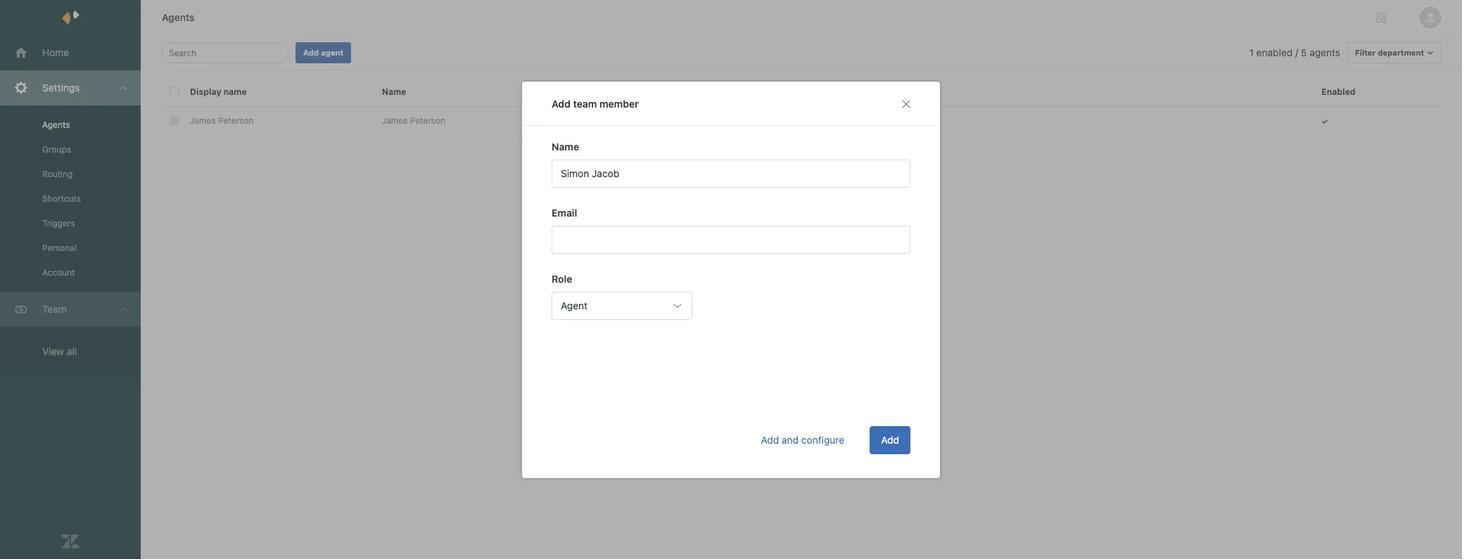 Task type: describe. For each thing, give the bounding box(es) containing it.
shortcuts
[[42, 194, 81, 204]]

agent
[[321, 48, 343, 57]]

agents
[[1310, 46, 1341, 58]]

2 james peterson from the left
[[382, 115, 445, 126]]

home
[[42, 46, 69, 58]]

name
[[224, 86, 247, 97]]

filter
[[1355, 48, 1376, 57]]

account
[[42, 267, 75, 278]]

display
[[190, 86, 221, 97]]

all
[[67, 346, 77, 357]]

personal
[[42, 243, 77, 253]]

routing
[[42, 169, 73, 179]]

Search text field
[[169, 44, 277, 61]]

triggers
[[42, 218, 75, 229]]

5
[[1301, 46, 1307, 58]]

view
[[42, 346, 64, 357]]

1 enabled / 5 agents
[[1249, 46, 1341, 58]]

add agent
[[303, 48, 343, 57]]

display name
[[190, 86, 247, 97]]

filter department
[[1355, 48, 1424, 57]]

department
[[1378, 48, 1424, 57]]

add agent button
[[296, 42, 351, 63]]

1 james from the left
[[190, 115, 216, 126]]



Task type: vqa. For each thing, say whether or not it's contained in the screenshot.
james.peterson1902@gmail.com
yes



Task type: locate. For each thing, give the bounding box(es) containing it.
0 horizontal spatial peterson
[[218, 115, 254, 126]]

1
[[1249, 46, 1254, 58]]

settings
[[42, 82, 80, 94]]

1 horizontal spatial agents
[[162, 11, 195, 23]]

0 horizontal spatial agents
[[42, 120, 70, 130]]

peterson
[[218, 115, 254, 126], [410, 115, 445, 126]]

enabled
[[1322, 86, 1356, 97]]

james down 'display'
[[190, 115, 216, 126]]

groups
[[42, 144, 71, 155]]

james peterson down name
[[382, 115, 445, 126]]

enabled
[[1257, 46, 1293, 58]]

1 horizontal spatial james
[[382, 115, 408, 126]]

1 vertical spatial agents
[[42, 120, 70, 130]]

/
[[1296, 46, 1298, 58]]

agents
[[162, 11, 195, 23], [42, 120, 70, 130]]

agents up "groups" in the left top of the page
[[42, 120, 70, 130]]

filter department button
[[1348, 42, 1441, 63]]

2 peterson from the left
[[410, 115, 445, 126]]

view all
[[42, 346, 77, 357]]

0 horizontal spatial james
[[190, 115, 216, 126]]

james peterson down display name
[[190, 115, 254, 126]]

james
[[190, 115, 216, 126], [382, 115, 408, 126]]

1 horizontal spatial james peterson
[[382, 115, 445, 126]]

add
[[303, 48, 319, 57]]

1 horizontal spatial peterson
[[410, 115, 445, 126]]

james down name
[[382, 115, 408, 126]]

0 vertical spatial agents
[[162, 11, 195, 23]]

james.peterson1902@gmail.com
[[574, 115, 703, 126]]

1 james peterson from the left
[[190, 115, 254, 126]]

1 peterson from the left
[[218, 115, 254, 126]]

name
[[382, 86, 406, 97]]

james peterson
[[190, 115, 254, 126], [382, 115, 445, 126]]

2 james from the left
[[382, 115, 408, 126]]

team
[[42, 303, 67, 315]]

agents up search text field
[[162, 11, 195, 23]]

email
[[574, 86, 597, 97]]

zendesk products image
[[1376, 13, 1386, 23]]

0 horizontal spatial james peterson
[[190, 115, 254, 126]]



